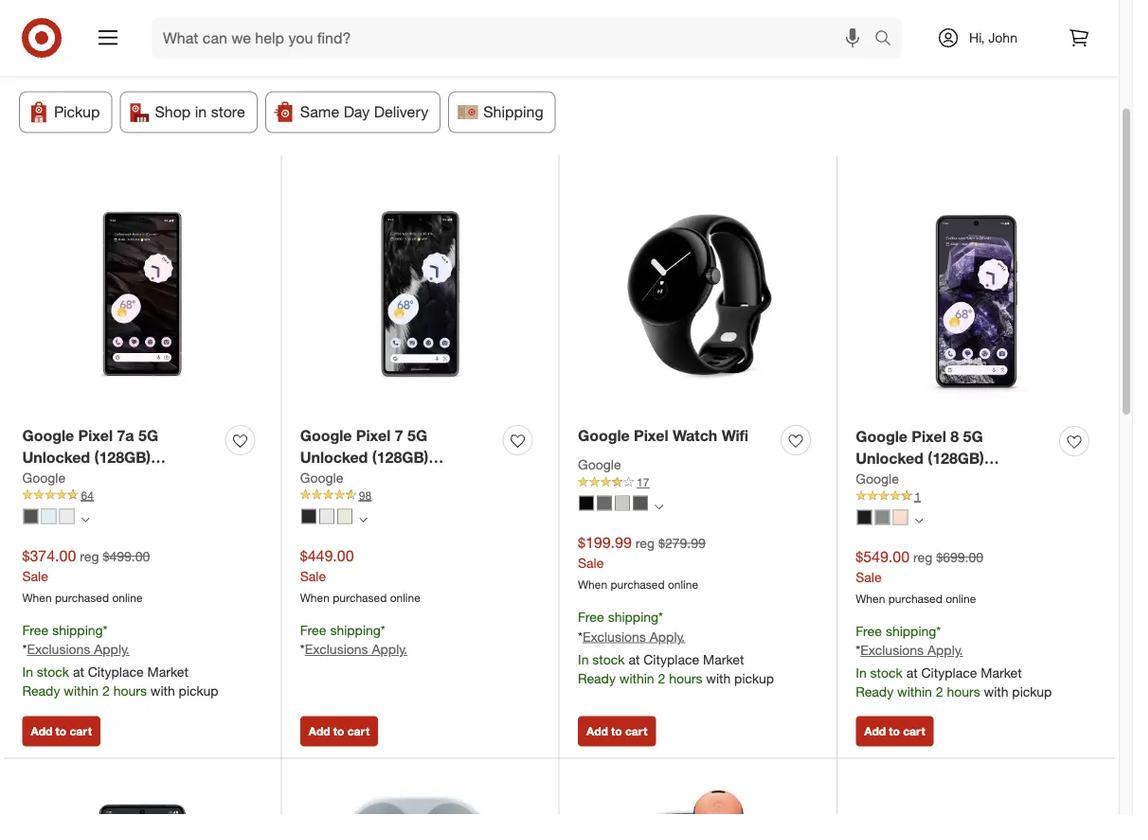 Task type: locate. For each thing, give the bounding box(es) containing it.
2 cart from the left
[[347, 726, 370, 740]]

all colors image right lemongrass icon
[[359, 517, 367, 525]]

98
[[359, 489, 372, 503]]

google pixel buds pro true wireless bluetooth headphones image
[[578, 779, 818, 816], [578, 779, 818, 816]]

3 to from the left
[[611, 726, 622, 740]]

free down '$549.00 reg $699.00 sale when purchased online'
[[856, 623, 882, 640]]

exclusions apply. link
[[583, 629, 685, 646], [27, 642, 130, 659], [305, 642, 407, 659], [861, 643, 963, 660]]

0 horizontal spatial free shipping * * exclusions apply. in stock at  cityplace market ready within 2 hours with pickup
[[22, 622, 218, 700]]

2
[[658, 671, 665, 687], [102, 684, 110, 700], [936, 685, 943, 701]]

delivery
[[374, 103, 429, 122]]

purchased inside "$374.00 reg $499.00 sale when purchased online"
[[55, 591, 109, 606]]

ready for $374.00
[[22, 684, 60, 700]]

smartphone inside google pixel 8 5g unlocked (128gb) smartphone
[[856, 471, 945, 490]]

2 to from the left
[[333, 726, 344, 740]]

online down $499.00 in the bottom left of the page
[[112, 591, 143, 606]]

smartphone inside google pixel 7 5g unlocked (128gb) smartphone
[[300, 471, 390, 489]]

google pixel 8 5g unlocked (128gb) smartphone image
[[856, 175, 1097, 416], [856, 175, 1097, 416]]

purchased inside the $449.00 sale when purchased online
[[333, 591, 387, 606]]

shipping inside free shipping * * exclusions apply.
[[330, 622, 381, 639]]

google inside google pixel 7a 5g unlocked (128gb) smartphone
[[22, 427, 74, 446]]

shipping down '$549.00 reg $699.00 sale when purchased online'
[[886, 623, 937, 640]]

stock for $549.00
[[870, 666, 903, 682]]

apply. down "$374.00 reg $499.00 sale when purchased online"
[[94, 642, 130, 659]]

all colors element right silver/charcoal image
[[655, 501, 663, 512]]

unlocked up 64
[[22, 449, 90, 467]]

2 add to cart from the left
[[309, 726, 370, 740]]

1 horizontal spatial stock
[[593, 652, 625, 669]]

google pixel watch wifi image
[[578, 175, 818, 415], [578, 175, 818, 415]]

ear
[[712, 1, 731, 18]]

purchased inside '$549.00 reg $699.00 sale when purchased online'
[[889, 592, 943, 606]]

smartwatch
[[448, 1, 520, 18]]

add to cart
[[31, 726, 92, 740], [309, 726, 370, 740], [587, 726, 648, 740], [864, 726, 925, 740]]

0 horizontal spatial within
[[64, 684, 99, 700]]

google for google "link" corresponding to google pixel 7a 5g unlocked (128gb) smartphone
[[22, 470, 66, 487]]

shipping for $449.00
[[330, 622, 381, 639]]

1 horizontal spatial smartphone
[[300, 471, 390, 489]]

google link up the hazel image
[[856, 470, 899, 489]]

apply. down the $449.00 sale when purchased online on the left
[[372, 642, 407, 659]]

apply.
[[650, 629, 685, 646], [94, 642, 130, 659], [372, 642, 407, 659], [928, 643, 963, 660]]

2 add from the left
[[309, 726, 330, 740]]

google link up the "gold/hazel" image on the bottom of page
[[578, 456, 621, 475]]

0 horizontal spatial unlocked
[[22, 449, 90, 467]]

ready for $199.99
[[578, 671, 616, 687]]

exclusions apply. link down '$549.00 reg $699.00 sale when purchased online'
[[861, 643, 963, 660]]

google pixel 8 pro 5g unlocked (128gb) smartphone image
[[22, 779, 262, 816], [22, 779, 262, 816]]

(128gb) inside google pixel 8 5g unlocked (128gb) smartphone
[[928, 450, 984, 468]]

2 horizontal spatial stock
[[870, 666, 903, 682]]

3 add to cart button from the left
[[578, 718, 656, 748]]

when inside "$374.00 reg $499.00 sale when purchased online"
[[22, 591, 52, 606]]

2 horizontal spatial pickup
[[1012, 685, 1052, 701]]

unlocked for google pixel 8 5g unlocked (128gb) smartphone
[[856, 450, 924, 468]]

free for $549.00
[[856, 623, 882, 640]]

all colors image right rose 'image'
[[915, 517, 923, 526]]

free down $199.99 reg $279.99 sale when purchased online
[[578, 609, 604, 626]]

2 horizontal spatial all colors image
[[915, 517, 923, 526]]

within for $374.00
[[64, 684, 99, 700]]

0 horizontal spatial 2
[[102, 684, 110, 700]]

(128gb)
[[94, 449, 151, 467], [372, 449, 428, 467], [928, 450, 984, 468]]

3 cart from the left
[[625, 726, 648, 740]]

1 add to cart button from the left
[[22, 718, 100, 748]]

1 horizontal spatial free shipping * * exclusions apply. in stock at  cityplace market ready within 2 hours with pickup
[[578, 609, 774, 687]]

hazel image
[[875, 511, 890, 526]]

reg inside "$374.00 reg $499.00 sale when purchased online"
[[80, 549, 99, 565]]

reg inside '$549.00 reg $699.00 sale when purchased online'
[[913, 550, 933, 566]]

free inside free shipping * * exclusions apply.
[[300, 622, 326, 639]]

market
[[703, 652, 744, 669], [147, 665, 188, 682], [981, 666, 1022, 682]]

unlocked inside google pixel 8 5g unlocked (128gb) smartphone
[[856, 450, 924, 468]]

4 to from the left
[[889, 726, 900, 740]]

2 horizontal spatial 2
[[936, 685, 943, 701]]

all colors element right rose 'image'
[[915, 515, 923, 526]]

exclusions apply. link for $549.00
[[861, 643, 963, 660]]

google inside google pixel 7 5g unlocked (128gb) smartphone
[[300, 427, 352, 446]]

google pixel 7a 5g unlocked (128gb) smartphone
[[22, 427, 158, 489]]

$549.00
[[856, 548, 910, 567]]

free for $449.00
[[300, 622, 326, 639]]

4 cart from the left
[[903, 726, 925, 740]]

in for $374.00
[[22, 665, 33, 682]]

1 horizontal spatial at
[[629, 652, 640, 669]]

all colors element right snow image
[[81, 514, 90, 525]]

purchased inside $199.99 reg $279.99 sale when purchased online
[[611, 578, 665, 593]]

reg down all colors icon
[[80, 549, 99, 565]]

results
[[45, 53, 116, 80]]

smartphone inside google pixel 7a 5g unlocked (128gb) smartphone
[[22, 471, 112, 489]]

0 horizontal spatial reg
[[80, 549, 99, 565]]

4 add from the left
[[864, 726, 886, 740]]

google
[[22, 427, 74, 446], [300, 427, 352, 446], [578, 427, 630, 446], [856, 428, 908, 447], [578, 457, 621, 474], [22, 470, 66, 487], [300, 470, 343, 487], [856, 471, 899, 488]]

pixel left watch on the bottom
[[634, 427, 669, 446]]

unlocked inside google pixel 7 5g unlocked (128gb) smartphone
[[300, 449, 368, 467]]

1 horizontal spatial in
[[578, 652, 589, 669]]

0 horizontal spatial in
[[22, 665, 33, 682]]

pixel left 7a
[[78, 427, 113, 446]]

purchased for $374.00
[[55, 591, 109, 606]]

when for $374.00
[[22, 591, 52, 606]]

2 horizontal spatial market
[[981, 666, 1022, 682]]

1 horizontal spatial all colors image
[[655, 504, 663, 512]]

market for $549.00
[[981, 666, 1022, 682]]

2 horizontal spatial ready
[[856, 685, 894, 701]]

with for $374.00
[[150, 684, 175, 700]]

google pixel 7a 5g unlocked (128gb) smartphone image
[[22, 175, 262, 415], [22, 175, 262, 415]]

5g inside google pixel 8 5g unlocked (128gb) smartphone
[[963, 428, 983, 447]]

rose image
[[893, 511, 908, 526]]

sale for google pixel 8 5g unlocked (128gb) smartphone
[[856, 570, 882, 586]]

pickup
[[54, 103, 100, 122]]

stock for $199.99
[[593, 652, 625, 669]]

1 horizontal spatial (128gb)
[[372, 449, 428, 467]]

wifi
[[722, 427, 748, 446]]

google link for google pixel 8 5g unlocked (128gb) smartphone
[[856, 470, 899, 489]]

shipping for $374.00
[[52, 622, 103, 639]]

1 cart from the left
[[70, 726, 92, 740]]

2 horizontal spatial cityplace
[[922, 666, 977, 682]]

google link for google pixel 7 5g unlocked (128gb) smartphone
[[300, 469, 343, 488]]

online down $279.99
[[668, 578, 698, 593]]

7a
[[117, 427, 134, 446]]

1 horizontal spatial unlocked
[[300, 449, 368, 467]]

0 horizontal spatial cityplace
[[88, 665, 144, 682]]

when for $549.00
[[856, 592, 885, 606]]

silver/charcoal image
[[633, 497, 648, 512]]

shipping down "$374.00 reg $499.00 sale when purchased online"
[[52, 622, 103, 639]]

(128gb) for 7a
[[94, 449, 151, 467]]

1 horizontal spatial reg
[[636, 536, 655, 552]]

free shipping * * exclusions apply. in stock at  cityplace market ready within 2 hours with pickup down "$374.00 reg $499.00 sale when purchased online"
[[22, 622, 218, 700]]

sale inside button
[[29, 1, 55, 18]]

5g
[[138, 427, 158, 446], [408, 427, 427, 446], [963, 428, 983, 447]]

17 link
[[578, 475, 818, 492]]

at for $374.00
[[73, 665, 84, 682]]

exclusions down $199.99 reg $279.99 sale when purchased online
[[583, 629, 646, 646]]

unlocked
[[22, 449, 90, 467], [300, 449, 368, 467], [856, 450, 924, 468]]

1 horizontal spatial market
[[703, 652, 744, 669]]

google for google "link" corresponding to google pixel 8 5g unlocked (128gb) smartphone
[[856, 471, 899, 488]]

unlocked up the 98
[[300, 449, 368, 467]]

online
[[668, 578, 698, 593], [112, 591, 143, 606], [390, 591, 421, 606], [946, 592, 976, 606]]

all colors image for $549.00
[[915, 517, 923, 526]]

2 horizontal spatial unlocked
[[856, 450, 924, 468]]

reg left $279.99
[[636, 536, 655, 552]]

pickup
[[734, 671, 774, 687], [179, 684, 218, 700], [1012, 685, 1052, 701]]

pixel for 8
[[912, 428, 946, 447]]

online down $699.00
[[946, 592, 976, 606]]

10
[[15, 53, 39, 80]]

cityplace
[[644, 652, 699, 669], [88, 665, 144, 682], [922, 666, 977, 682]]

exclusions inside free shipping * * exclusions apply.
[[305, 642, 368, 659]]

cityplace for $199.99
[[644, 652, 699, 669]]

smartphone up rose 'image'
[[856, 471, 945, 490]]

1 horizontal spatial within
[[619, 671, 654, 687]]

purchased down $199.99
[[611, 578, 665, 593]]

2 horizontal spatial smartphone
[[856, 471, 945, 490]]

in
[[578, 652, 589, 669], [22, 665, 33, 682], [856, 666, 867, 682]]

2 horizontal spatial 5g
[[963, 428, 983, 447]]

earbuds and in-ear headphones button
[[602, 0, 844, 31]]

online inside '$549.00 reg $699.00 sale when purchased online'
[[946, 592, 976, 606]]

(128gb) down 7
[[372, 449, 428, 467]]

unlocked for google pixel 7a 5g unlocked (128gb) smartphone
[[22, 449, 90, 467]]

sale down $549.00
[[856, 570, 882, 586]]

free shipping * * exclusions apply. in stock at  cityplace market ready within 2 hours with pickup for $549.00
[[856, 623, 1052, 701]]

shipping for $549.00
[[886, 623, 937, 640]]

exclusions
[[583, 629, 646, 646], [27, 642, 90, 659], [305, 642, 368, 659], [861, 643, 924, 660]]

online for $549.00
[[946, 592, 976, 606]]

when inside '$549.00 reg $699.00 sale when purchased online'
[[856, 592, 885, 606]]

all colors element for $374.00
[[81, 514, 90, 525]]

silver/chalk image
[[615, 497, 630, 512]]

5g inside google pixel 7a 5g unlocked (128gb) smartphone
[[138, 427, 158, 446]]

0 horizontal spatial all colors image
[[359, 517, 367, 525]]

5g right 7a
[[138, 427, 158, 446]]

when inside $199.99 reg $279.99 sale when purchased online
[[578, 578, 608, 593]]

all colors image
[[81, 517, 90, 525]]

3 add to cart from the left
[[587, 726, 648, 740]]

online inside $199.99 reg $279.99 sale when purchased online
[[668, 578, 698, 593]]

apply. down $199.99 reg $279.99 sale when purchased online
[[650, 629, 685, 646]]

2 horizontal spatial at
[[907, 666, 918, 682]]

stock
[[593, 652, 625, 669], [37, 665, 69, 682], [870, 666, 903, 682]]

to for $199.99
[[611, 726, 622, 740]]

hours
[[669, 671, 703, 687], [113, 684, 147, 700], [947, 685, 980, 701]]

unlocked up the 1
[[856, 450, 924, 468]]

bands
[[523, 1, 561, 18]]

smartphone
[[22, 471, 112, 489], [300, 471, 390, 489], [856, 471, 945, 490]]

sale inside "$374.00 reg $499.00 sale when purchased online"
[[22, 569, 48, 585]]

$199.99 reg $279.99 sale when purchased online
[[578, 534, 706, 593]]

purchased up free shipping * * exclusions apply.
[[333, 591, 387, 606]]

sale inside '$549.00 reg $699.00 sale when purchased online'
[[856, 570, 882, 586]]

google pixel 7 5g unlocked (128gb) smartphone image
[[300, 175, 540, 415], [300, 175, 540, 415]]

2 horizontal spatial in
[[856, 666, 867, 682]]

shipping down the $449.00 sale when purchased online on the left
[[330, 622, 381, 639]]

shipping button
[[448, 92, 556, 134]]

free shipping * * exclusions apply. in stock at  cityplace market ready within 2 hours with pickup
[[578, 609, 774, 687], [22, 622, 218, 700], [856, 623, 1052, 701]]

hours for $199.99
[[669, 671, 703, 687]]

17
[[637, 476, 649, 490]]

apply. down '$549.00 reg $699.00 sale when purchased online'
[[928, 643, 963, 660]]

hi,
[[969, 29, 985, 46]]

gold/hazel image
[[597, 497, 612, 512]]

0 horizontal spatial stock
[[37, 665, 69, 682]]

2 horizontal spatial free shipping * * exclusions apply. in stock at  cityplace market ready within 2 hours with pickup
[[856, 623, 1052, 701]]

0 horizontal spatial ready
[[22, 684, 60, 700]]

1 horizontal spatial ready
[[578, 671, 616, 687]]

google pixel 7 5g unlocked (128gb) smartphone
[[300, 427, 428, 489]]

smartphone up lemongrass icon
[[300, 471, 390, 489]]

(128gb) down 8
[[928, 450, 984, 468]]

exclusions down "$374.00 reg $499.00 sale when purchased online"
[[27, 642, 90, 659]]

within for $549.00
[[897, 685, 932, 701]]

add for $199.99
[[587, 726, 608, 740]]

all colors element
[[655, 501, 663, 512], [81, 514, 90, 525], [359, 514, 367, 525], [915, 515, 923, 526]]

free down "$374.00 reg $499.00 sale when purchased online"
[[22, 622, 49, 639]]

1 add from the left
[[31, 726, 52, 740]]

2 horizontal spatial reg
[[913, 550, 933, 566]]

2 horizontal spatial within
[[897, 685, 932, 701]]

unlocked inside google pixel 7a 5g unlocked (128gb) smartphone
[[22, 449, 90, 467]]

purchased
[[611, 578, 665, 593], [55, 591, 109, 606], [333, 591, 387, 606], [889, 592, 943, 606]]

pixel for 7a
[[78, 427, 113, 446]]

sale down the $374.00
[[22, 569, 48, 585]]

to
[[56, 726, 66, 740], [333, 726, 344, 740], [611, 726, 622, 740], [889, 726, 900, 740]]

(128gb) down 7a
[[94, 449, 151, 467]]

market for $374.00
[[147, 665, 188, 682]]

add for $449.00
[[309, 726, 330, 740]]

sale down $199.99
[[578, 556, 604, 572]]

$199.99
[[578, 534, 632, 553]]

1 to from the left
[[56, 726, 66, 740]]

reg for $374.00
[[80, 549, 99, 565]]

4 add to cart from the left
[[864, 726, 925, 740]]

exclusions for $199.99
[[583, 629, 646, 646]]

google link up snow icon
[[300, 469, 343, 488]]

all colors element right lemongrass icon
[[359, 514, 367, 525]]

google pixel 7a 5g unlocked (128gb) smartphone link
[[22, 426, 218, 489]]

online up free shipping * * exclusions apply.
[[390, 591, 421, 606]]

pixel left 8
[[912, 428, 946, 447]]

all colors element for $549.00
[[915, 515, 923, 526]]

all colors element for $199.99
[[655, 501, 663, 512]]

free down the $449.00 sale when purchased online on the left
[[300, 622, 326, 639]]

1 horizontal spatial cityplace
[[644, 652, 699, 669]]

5g inside google pixel 7 5g unlocked (128gb) smartphone
[[408, 427, 427, 446]]

pixel inside google pixel 8 5g unlocked (128gb) smartphone
[[912, 428, 946, 447]]

reg left $699.00
[[913, 550, 933, 566]]

2 horizontal spatial with
[[984, 685, 1009, 701]]

5g right 7
[[408, 427, 427, 446]]

google inside google pixel 8 5g unlocked (128gb) smartphone
[[856, 428, 908, 447]]

shipping for $199.99
[[608, 609, 659, 626]]

1 add to cart from the left
[[31, 726, 92, 740]]

free shipping * * exclusions apply. in stock at  cityplace market ready within 2 hours with pickup down $199.99 reg $279.99 sale when purchased online
[[578, 609, 774, 687]]

*
[[659, 609, 663, 626], [103, 622, 108, 639], [381, 622, 385, 639], [937, 623, 941, 640], [578, 629, 583, 646], [22, 642, 27, 659], [300, 642, 305, 659], [856, 643, 861, 660]]

in-
[[696, 1, 712, 18]]

google pixel watch lte image
[[856, 779, 1097, 816], [856, 779, 1097, 816]]

pixel inside google pixel 7 5g unlocked (128gb) smartphone
[[356, 427, 391, 446]]

when down $199.99
[[578, 578, 608, 593]]

0 horizontal spatial 5g
[[138, 427, 158, 446]]

at for $549.00
[[907, 666, 918, 682]]

shipping
[[608, 609, 659, 626], [52, 622, 103, 639], [330, 622, 381, 639], [886, 623, 937, 640]]

$279.99
[[659, 536, 706, 552]]

5g for google pixel 7a 5g unlocked (128gb) smartphone
[[138, 427, 158, 446]]

google pixel buds a-series true wireless bluetooth headphones image
[[300, 779, 540, 816], [300, 779, 540, 816]]

1 horizontal spatial 2
[[658, 671, 665, 687]]

pixel inside google pixel 7a 5g unlocked (128gb) smartphone
[[78, 427, 113, 446]]

0 horizontal spatial smartphone
[[22, 471, 112, 489]]

unlocked for google pixel 7 5g unlocked (128gb) smartphone
[[300, 449, 368, 467]]

sale up the 10
[[29, 1, 55, 18]]

free
[[578, 609, 604, 626], [22, 622, 49, 639], [300, 622, 326, 639], [856, 623, 882, 640]]

online inside "$374.00 reg $499.00 sale when purchased online"
[[112, 591, 143, 606]]

google pixel 8 5g unlocked (128gb) smartphone link
[[856, 427, 1052, 490]]

1 horizontal spatial with
[[706, 671, 731, 687]]

0 horizontal spatial hours
[[113, 684, 147, 700]]

add
[[31, 726, 52, 740], [309, 726, 330, 740], [587, 726, 608, 740], [864, 726, 886, 740]]

$699.00
[[936, 550, 984, 566]]

online for $374.00
[[112, 591, 143, 606]]

purchased down the $374.00
[[55, 591, 109, 606]]

0 horizontal spatial with
[[150, 684, 175, 700]]

with
[[706, 671, 731, 687], [150, 684, 175, 700], [984, 685, 1009, 701]]

google link up sea icon
[[22, 469, 66, 488]]

3 add from the left
[[587, 726, 608, 740]]

4 add to cart button from the left
[[856, 718, 934, 748]]

0 horizontal spatial (128gb)
[[94, 449, 151, 467]]

purchased down $549.00
[[889, 592, 943, 606]]

when down $449.00
[[300, 591, 330, 606]]

1 horizontal spatial hours
[[669, 671, 703, 687]]

ready
[[578, 671, 616, 687], [22, 684, 60, 700], [856, 685, 894, 701]]

exclusions apply. link down $199.99 reg $279.99 sale when purchased online
[[583, 629, 685, 646]]

exclusions apply. link down "$374.00 reg $499.00 sale when purchased online"
[[27, 642, 130, 659]]

reg
[[636, 536, 655, 552], [80, 549, 99, 565], [913, 550, 933, 566]]

exclusions apply. link for $199.99
[[583, 629, 685, 646]]

reg for $199.99
[[636, 536, 655, 552]]

0 horizontal spatial market
[[147, 665, 188, 682]]

exclusions for $449.00
[[305, 642, 368, 659]]

all colors image right silver/charcoal image
[[655, 504, 663, 512]]

0 horizontal spatial at
[[73, 665, 84, 682]]

cart
[[70, 726, 92, 740], [347, 726, 370, 740], [625, 726, 648, 740], [903, 726, 925, 740]]

tech
[[289, 1, 317, 18]]

within
[[619, 671, 654, 687], [64, 684, 99, 700], [897, 685, 932, 701]]

when down $549.00
[[856, 592, 885, 606]]

when down the $374.00
[[22, 591, 52, 606]]

64
[[81, 489, 94, 503]]

0 horizontal spatial pickup
[[179, 684, 218, 700]]

all colors image
[[655, 504, 663, 512], [359, 517, 367, 525], [915, 517, 923, 526]]

accessories
[[320, 1, 393, 18]]

hi, john
[[969, 29, 1018, 46]]

(128gb) inside google pixel 7 5g unlocked (128gb) smartphone
[[372, 449, 428, 467]]

1 horizontal spatial pickup
[[734, 671, 774, 687]]

earbuds and in-ear headphones
[[616, 1, 811, 18]]

$449.00
[[300, 547, 354, 566]]

sale down $449.00
[[300, 569, 326, 585]]

smartphone up snow image
[[22, 471, 112, 489]]

cell
[[110, 1, 133, 18]]

john
[[989, 29, 1018, 46]]

1 horizontal spatial 5g
[[408, 427, 427, 446]]

purchased for $549.00
[[889, 592, 943, 606]]

shop in store button
[[120, 92, 258, 134]]

2 horizontal spatial (128gb)
[[928, 450, 984, 468]]

(128gb) inside google pixel 7a 5g unlocked (128gb) smartphone
[[94, 449, 151, 467]]

1 link
[[856, 489, 1097, 506]]

at
[[629, 652, 640, 669], [73, 665, 84, 682], [907, 666, 918, 682]]

2 horizontal spatial hours
[[947, 685, 980, 701]]

pixel left 7
[[356, 427, 391, 446]]

apply. inside free shipping * * exclusions apply.
[[372, 642, 407, 659]]

sale inside $199.99 reg $279.99 sale when purchased online
[[578, 556, 604, 572]]

5g for google pixel 8 5g unlocked (128gb) smartphone
[[963, 428, 983, 447]]

2 add to cart button from the left
[[300, 718, 378, 748]]

exclusions down '$549.00 reg $699.00 sale when purchased online'
[[861, 643, 924, 660]]

search
[[866, 30, 912, 49]]

google for google pixel watch wifi
[[578, 427, 630, 446]]

5g right 8
[[963, 428, 983, 447]]

reg inside $199.99 reg $279.99 sale when purchased online
[[636, 536, 655, 552]]

ready for $549.00
[[856, 685, 894, 701]]

shipping down $199.99 reg $279.99 sale when purchased online
[[608, 609, 659, 626]]

free shipping * * exclusions apply. in stock at  cityplace market ready within 2 hours with pickup down '$549.00 reg $699.00 sale when purchased online'
[[856, 623, 1052, 701]]

reg for $549.00
[[913, 550, 933, 566]]

free shipping * * exclusions apply.
[[300, 622, 407, 659]]

exclusions down the $449.00 sale when purchased online on the left
[[305, 642, 368, 659]]



Task type: vqa. For each thing, say whether or not it's contained in the screenshot.
Add corresponding to $374.00
yes



Task type: describe. For each thing, give the bounding box(es) containing it.
online inside the $449.00 sale when purchased online
[[390, 591, 421, 606]]

pickup for $549.00
[[1012, 685, 1052, 701]]

smartwatches
[[866, 1, 952, 18]]

snow image
[[59, 510, 74, 525]]

same day delivery
[[300, 103, 429, 122]]

pixel for watch
[[634, 427, 669, 446]]

snow image
[[319, 510, 334, 525]]

add to cart button for $199.99
[[578, 718, 656, 748]]

$449.00 sale when purchased online
[[300, 547, 421, 606]]

when for $199.99
[[578, 578, 608, 593]]

black/obsidian image
[[579, 497, 594, 512]]

cityplace for $374.00
[[88, 665, 144, 682]]

7
[[395, 427, 403, 446]]

google for google pixel 8 5g unlocked (128gb) smartphone
[[856, 428, 908, 447]]

online for $199.99
[[668, 578, 698, 593]]

google pixel watch wifi
[[578, 427, 748, 446]]

2 for $199.99
[[658, 671, 665, 687]]

charcoal image
[[23, 510, 38, 525]]

64 link
[[22, 488, 262, 505]]

wearable
[[230, 1, 285, 18]]

to for $374.00
[[56, 726, 66, 740]]

add to cart for $199.99
[[587, 726, 648, 740]]

to for $549.00
[[889, 726, 900, 740]]

in for $549.00
[[856, 666, 867, 682]]

wearable tech accessories button
[[216, 0, 426, 31]]

sale inside the $449.00 sale when purchased online
[[300, 569, 326, 585]]

add to cart button for $549.00
[[856, 718, 934, 748]]

What can we help you find? suggestions appear below search field
[[152, 17, 879, 59]]

sale for google pixel watch wifi
[[578, 556, 604, 572]]

add to cart for $449.00
[[309, 726, 370, 740]]

to for $449.00
[[333, 726, 344, 740]]

cell phone
[[110, 1, 175, 18]]

with for $199.99
[[706, 671, 731, 687]]

same day delivery button
[[265, 92, 441, 134]]

shop in store
[[155, 103, 245, 122]]

shipping
[[483, 103, 544, 122]]

in
[[195, 103, 207, 122]]

search button
[[866, 17, 912, 63]]

google for google pixel 7 5g unlocked (128gb) smartphone's google "link"
[[300, 470, 343, 487]]

exclusions apply. link for $374.00
[[27, 642, 130, 659]]

google pixel 7 5g unlocked (128gb) smartphone link
[[300, 426, 496, 489]]

google for google "link" corresponding to google pixel watch wifi
[[578, 457, 621, 474]]

cityplace for $549.00
[[922, 666, 977, 682]]

add for $549.00
[[864, 726, 886, 740]]

2 for $374.00
[[102, 684, 110, 700]]

add to cart for $374.00
[[31, 726, 92, 740]]

$549.00 reg $699.00 sale when purchased online
[[856, 548, 984, 606]]

smartphone for google pixel 7a 5g unlocked (128gb) smartphone
[[22, 471, 112, 489]]

pixel for 7
[[356, 427, 391, 446]]

obsidian image
[[857, 511, 872, 526]]

google for google pixel 7a 5g unlocked (128gb) smartphone
[[22, 427, 74, 446]]

same
[[300, 103, 339, 122]]

hours for $374.00
[[113, 684, 147, 700]]

earbuds
[[616, 1, 666, 18]]

sale button
[[15, 0, 88, 31]]

$374.00
[[22, 547, 76, 566]]

add for $374.00
[[31, 726, 52, 740]]

98 link
[[300, 488, 540, 505]]

(128gb) for 7
[[372, 449, 428, 467]]

sale for google pixel 7a 5g unlocked (128gb) smartphone
[[22, 569, 48, 585]]

$374.00 reg $499.00 sale when purchased online
[[22, 547, 150, 606]]

and
[[670, 1, 692, 18]]

free for $199.99
[[578, 609, 604, 626]]

10 results
[[15, 53, 116, 80]]

exclusions for $549.00
[[861, 643, 924, 660]]

within for $199.99
[[619, 671, 654, 687]]

apply. for $449.00
[[372, 642, 407, 659]]

watch
[[673, 427, 718, 446]]

lemongrass image
[[337, 510, 352, 525]]

hours for $549.00
[[947, 685, 980, 701]]

add to cart for $549.00
[[864, 726, 925, 740]]

obsidian image
[[301, 510, 316, 525]]

cell phone button
[[96, 0, 208, 31]]

all colors image for $199.99
[[655, 504, 663, 512]]

5g for google pixel 7 5g unlocked (128gb) smartphone
[[408, 427, 427, 446]]

smartphone for google pixel 7 5g unlocked (128gb) smartphone
[[300, 471, 390, 489]]

8
[[951, 428, 959, 447]]

apply. for $199.99
[[650, 629, 685, 646]]

in for $199.99
[[578, 652, 589, 669]]

google for google pixel 7 5g unlocked (128gb) smartphone
[[300, 427, 352, 446]]

cart for $549.00
[[903, 726, 925, 740]]

day
[[344, 103, 370, 122]]

wearable tech accessories
[[230, 1, 393, 18]]

cart for $374.00
[[70, 726, 92, 740]]

all colors element for $449.00
[[359, 514, 367, 525]]

pickup for $199.99
[[734, 671, 774, 687]]

smartphone for google pixel 8 5g unlocked (128gb) smartphone
[[856, 471, 945, 490]]

store
[[211, 103, 245, 122]]

smartwatches button
[[852, 0, 985, 31]]

1
[[915, 490, 921, 504]]

shop
[[155, 103, 191, 122]]

sea image
[[41, 510, 56, 525]]

when inside the $449.00 sale when purchased online
[[300, 591, 330, 606]]

stock for $374.00
[[37, 665, 69, 682]]

market for $199.99
[[703, 652, 744, 669]]

free for $374.00
[[22, 622, 49, 639]]

google pixel 8 5g unlocked (128gb) smartphone
[[856, 428, 984, 490]]

headphones
[[735, 1, 811, 18]]

google link for google pixel watch wifi
[[578, 456, 621, 475]]

apply. for $374.00
[[94, 642, 130, 659]]

at for $199.99
[[629, 652, 640, 669]]

exclusions apply. link down the $449.00 sale when purchased online on the left
[[305, 642, 407, 659]]

google link for google pixel 7a 5g unlocked (128gb) smartphone
[[22, 469, 66, 488]]

google pixel watch wifi link
[[578, 426, 748, 447]]

phone
[[137, 1, 175, 18]]

smartwatch bands button
[[434, 0, 595, 31]]

add to cart button for $449.00
[[300, 718, 378, 748]]

(128gb) for 8
[[928, 450, 984, 468]]

free shipping * * exclusions apply. in stock at  cityplace market ready within 2 hours with pickup for $374.00
[[22, 622, 218, 700]]

apply. for $549.00
[[928, 643, 963, 660]]

$499.00
[[103, 549, 150, 565]]

pickup button
[[19, 92, 112, 134]]

smartwatch bands
[[448, 1, 561, 18]]

cart for $449.00
[[347, 726, 370, 740]]

pickup for $374.00
[[179, 684, 218, 700]]

cart for $199.99
[[625, 726, 648, 740]]

with for $549.00
[[984, 685, 1009, 701]]



